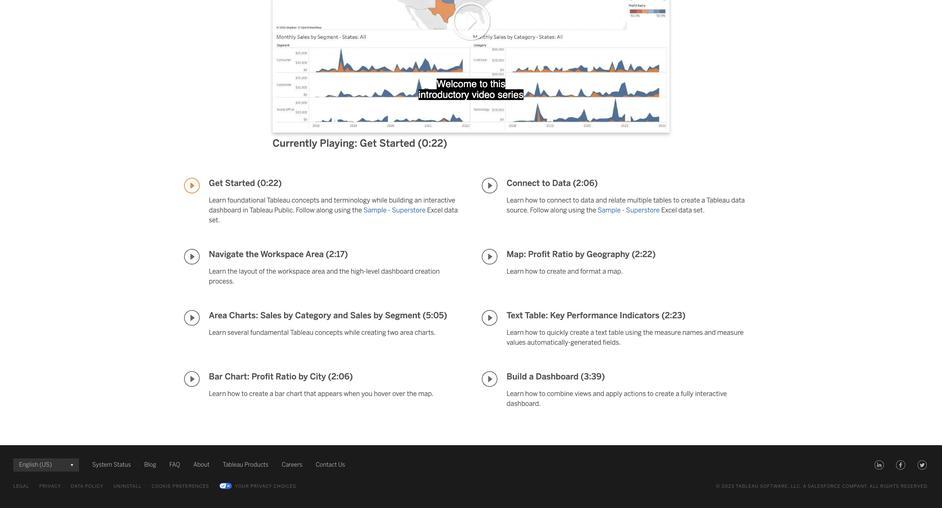 Task type: vqa. For each thing, say whether or not it's contained in the screenshot.
MODEL
no



Task type: locate. For each thing, give the bounding box(es) containing it.
learn several fundamental tableau concepts while creating two area charts.
[[209, 329, 436, 337]]

concepts inside learn foundational tableau concepts and terminology while building an interactive dashboard in tableau public. follow along using the
[[292, 197, 320, 204]]

0 horizontal spatial set.
[[209, 216, 220, 224]]

and right the names
[[705, 329, 716, 337]]

how inside learn how to combine views and apply actions to create a fully interactive dashboard.
[[526, 390, 538, 398]]

cookie
[[152, 484, 171, 490]]

0 horizontal spatial interactive
[[424, 197, 456, 204]]

1 superstore from the left
[[392, 206, 426, 214]]

connect
[[507, 178, 540, 188]]

area
[[306, 250, 324, 259], [209, 311, 227, 321]]

1 horizontal spatial (2:06)
[[573, 178, 598, 188]]

- down building at the left of page
[[388, 206, 391, 214]]

ratio up bar
[[276, 372, 297, 382]]

0 vertical spatial set.
[[694, 206, 705, 214]]

2 sales from the left
[[350, 311, 372, 321]]

interactive inside learn foundational tableau concepts and terminology while building an interactive dashboard in tableau public. follow along using the
[[424, 197, 456, 204]]

learn down the map: on the right of the page
[[507, 268, 524, 276]]

using inside the learn how to connect to data and relate multiple tables to create a tableau data source. follow along using the
[[569, 206, 585, 214]]

set.
[[694, 206, 705, 214], [209, 216, 220, 224]]

terminology
[[334, 197, 371, 204]]

interactive right fully on the right
[[696, 390, 728, 398]]

0 horizontal spatial sample
[[364, 206, 387, 214]]

a left text
[[591, 329, 595, 337]]

a
[[702, 197, 706, 204], [603, 268, 607, 276], [591, 329, 595, 337], [529, 372, 534, 382], [270, 390, 274, 398], [676, 390, 680, 398], [804, 484, 807, 490]]

and inside learn how to quickly create a text table using the measure names and measure values automatically-generated fields.
[[705, 329, 716, 337]]

system status link
[[92, 461, 131, 471]]

views
[[575, 390, 592, 398]]

text
[[596, 329, 608, 337]]

map: profit ratio by geography (2:22)
[[507, 250, 656, 259]]

1 horizontal spatial sample
[[598, 206, 621, 214]]

how inside the learn how to connect to data and relate multiple tables to create a tableau data source. follow along using the
[[526, 197, 538, 204]]

play video image for bar
[[184, 372, 200, 387]]

segment
[[385, 311, 421, 321]]

charts.
[[415, 329, 436, 337]]

bar
[[209, 372, 223, 382]]

1 horizontal spatial measure
[[718, 329, 744, 337]]

by
[[576, 250, 585, 259], [284, 311, 293, 321], [374, 311, 383, 321], [299, 372, 308, 382]]

learn inside learn foundational tableau concepts and terminology while building an interactive dashboard in tableau public. follow along using the
[[209, 197, 226, 204]]

0 horizontal spatial data
[[71, 484, 84, 490]]

play video image
[[184, 178, 200, 194], [482, 249, 498, 265]]

area right the workspace
[[312, 268, 325, 276]]

and inside learn foundational tableau concepts and terminology while building an interactive dashboard in tableau public. follow along using the
[[321, 197, 333, 204]]

creating
[[362, 329, 386, 337]]

values
[[507, 339, 526, 347]]

follow right source.
[[530, 206, 549, 214]]

started
[[380, 137, 416, 149], [225, 178, 255, 188]]

interactive inside learn how to combine views and apply actions to create a fully interactive dashboard.
[[696, 390, 728, 398]]

learn inside the learn how to connect to data and relate multiple tables to create a tableau data source. follow along using the
[[507, 197, 524, 204]]

1 vertical spatial map.
[[419, 390, 434, 398]]

1 vertical spatial play video image
[[482, 249, 498, 265]]

sample down 'relate'
[[598, 206, 621, 214]]

1 follow from the left
[[296, 206, 315, 214]]

sample down terminology at top left
[[364, 206, 387, 214]]

1 sample from the left
[[364, 206, 387, 214]]

1 horizontal spatial sales
[[350, 311, 372, 321]]

1 vertical spatial while
[[345, 329, 360, 337]]

1 excel from the left
[[427, 206, 443, 214]]

profit right chart:
[[252, 372, 274, 382]]

1 horizontal spatial play video image
[[482, 249, 498, 265]]

sample - superstore link down multiple
[[598, 206, 660, 214]]

0 horizontal spatial privacy
[[39, 484, 61, 490]]

play video image for build
[[482, 372, 498, 387]]

1 horizontal spatial privacy
[[251, 484, 272, 490]]

concepts up public.
[[292, 197, 320, 204]]

1 along from the left
[[317, 206, 333, 214]]

while up sample - superstore
[[372, 197, 388, 204]]

sample - superstore link for connect to data (2:06)
[[598, 206, 660, 214]]

along inside learn foundational tableau concepts and terminology while building an interactive dashboard in tableau public. follow along using the
[[317, 206, 333, 214]]

and up 'learn several fundamental tableau concepts while creating two area charts.'
[[334, 311, 348, 321]]

a right format
[[603, 268, 607, 276]]

process.
[[209, 278, 235, 286]]

profit right the map: on the right of the page
[[529, 250, 551, 259]]

how up dashboard.
[[526, 390, 538, 398]]

1 horizontal spatial data
[[553, 178, 571, 188]]

set. inside excel data set.
[[209, 216, 220, 224]]

names
[[683, 329, 703, 337]]

(2:06)
[[573, 178, 598, 188], [328, 372, 353, 382]]

table:
[[525, 311, 549, 321]]

about
[[194, 462, 210, 469]]

learn inside learn how to quickly create a text table using the measure names and measure values automatically-generated fields.
[[507, 329, 524, 337]]

privacy down the selected language element
[[39, 484, 61, 490]]

follow inside learn foundational tableau concepts and terminology while building an interactive dashboard in tableau public. follow along using the
[[296, 206, 315, 214]]

1 horizontal spatial sample - superstore link
[[598, 206, 660, 214]]

1 horizontal spatial superstore
[[627, 206, 660, 214]]

contact us link
[[316, 461, 345, 471]]

1 vertical spatial interactive
[[696, 390, 728, 398]]

1 horizontal spatial map.
[[608, 268, 623, 276]]

how for table:
[[526, 329, 538, 337]]

1 horizontal spatial excel
[[662, 206, 678, 214]]

2023
[[722, 484, 735, 490]]

map. down geography
[[608, 268, 623, 276]]

0 horizontal spatial dashboard
[[209, 206, 241, 214]]

create left fully on the right
[[656, 390, 675, 398]]

learn up values
[[507, 329, 524, 337]]

navigate the workspace area (2:17)
[[209, 250, 348, 259]]

text table: key performance indicators (2:23)
[[507, 311, 686, 321]]

1 horizontal spatial using
[[569, 206, 585, 214]]

0 horizontal spatial area
[[312, 268, 325, 276]]

and up excel data set.
[[321, 197, 333, 204]]

ratio
[[553, 250, 574, 259], [276, 372, 297, 382]]

0 vertical spatial area
[[312, 268, 325, 276]]

status
[[114, 462, 131, 469]]

2 excel from the left
[[662, 206, 678, 214]]

- down 'relate'
[[623, 206, 625, 214]]

along down connect
[[551, 206, 567, 214]]

0 horizontal spatial started
[[225, 178, 255, 188]]

ratio up learn how to create and format a map.
[[553, 250, 574, 259]]

1 vertical spatial area
[[400, 329, 414, 337]]

playing:
[[320, 137, 358, 149]]

how down the map: on the right of the page
[[526, 268, 538, 276]]

learn inside learn the layout of the workspace area and the high-level dashboard creation process.
[[209, 268, 226, 276]]

1 vertical spatial ratio
[[276, 372, 297, 382]]

sample - superstore link down building at the left of page
[[364, 206, 426, 214]]

sales up creating
[[350, 311, 372, 321]]

© 2023 tableau software, llc, a salesforce company. all rights reserved.
[[717, 484, 930, 490]]

create right tables on the top of page
[[682, 197, 701, 204]]

1 vertical spatial profit
[[252, 372, 274, 382]]

connect
[[547, 197, 572, 204]]

0 horizontal spatial sample - superstore link
[[364, 206, 426, 214]]

dashboard right level on the bottom of the page
[[381, 268, 414, 276]]

dashboard left in
[[209, 206, 241, 214]]

excel right sample - superstore
[[427, 206, 443, 214]]

0 vertical spatial started
[[380, 137, 416, 149]]

interactive
[[424, 197, 456, 204], [696, 390, 728, 398]]

0 horizontal spatial sales
[[260, 311, 282, 321]]

map.
[[608, 268, 623, 276], [419, 390, 434, 398]]

1 - from the left
[[388, 206, 391, 214]]

0 horizontal spatial follow
[[296, 206, 315, 214]]

bar
[[275, 390, 285, 398]]

0 vertical spatial dashboard
[[209, 206, 241, 214]]

0 vertical spatial play video image
[[184, 178, 200, 194]]

uninstall
[[114, 484, 142, 490]]

area
[[312, 268, 325, 276], [400, 329, 414, 337]]

0 horizontal spatial superstore
[[392, 206, 426, 214]]

area left charts:
[[209, 311, 227, 321]]

1 horizontal spatial dashboard
[[381, 268, 414, 276]]

using down terminology at top left
[[335, 206, 351, 214]]

area left "(2:17)"
[[306, 250, 324, 259]]

create up generated
[[570, 329, 589, 337]]

create inside learn how to combine views and apply actions to create a fully interactive dashboard.
[[656, 390, 675, 398]]

learn up source.
[[507, 197, 524, 204]]

follow
[[296, 206, 315, 214], [530, 206, 549, 214]]

a right tables on the top of page
[[702, 197, 706, 204]]

interactive right an
[[424, 197, 456, 204]]

0 vertical spatial get
[[360, 137, 377, 149]]

and left 'relate'
[[596, 197, 608, 204]]

0 horizontal spatial play video image
[[184, 178, 200, 194]]

a right llc,
[[804, 484, 807, 490]]

area right two
[[400, 329, 414, 337]]

privacy right the your
[[251, 484, 272, 490]]

1 measure from the left
[[655, 329, 682, 337]]

1 horizontal spatial while
[[372, 197, 388, 204]]

how
[[526, 197, 538, 204], [526, 268, 538, 276], [526, 329, 538, 337], [228, 390, 240, 398], [526, 390, 538, 398]]

using
[[335, 206, 351, 214], [569, 206, 585, 214], [626, 329, 642, 337]]

your privacy choices link
[[219, 482, 297, 492]]

tableau inside the learn how to connect to data and relate multiple tables to create a tableau data source. follow along using the
[[707, 197, 730, 204]]

1 vertical spatial set.
[[209, 216, 220, 224]]

0 vertical spatial area
[[306, 250, 324, 259]]

0 vertical spatial concepts
[[292, 197, 320, 204]]

privacy inside your privacy choices link
[[251, 484, 272, 490]]

learn the layout of the workspace area and the high-level dashboard creation process.
[[209, 268, 440, 286]]

0 horizontal spatial using
[[335, 206, 351, 214]]

0 horizontal spatial along
[[317, 206, 333, 214]]

and inside the learn how to connect to data and relate multiple tables to create a tableau data source. follow along using the
[[596, 197, 608, 204]]

1 horizontal spatial follow
[[530, 206, 549, 214]]

0 horizontal spatial (2:06)
[[328, 372, 353, 382]]

1 vertical spatial dashboard
[[381, 268, 414, 276]]

learn left several
[[209, 329, 226, 337]]

0 horizontal spatial measure
[[655, 329, 682, 337]]

2 follow from the left
[[530, 206, 549, 214]]

using down connect
[[569, 206, 585, 214]]

2 sample from the left
[[598, 206, 621, 214]]

learn left foundational
[[209, 197, 226, 204]]

an
[[415, 197, 422, 204]]

area charts: sales by category and sales by segment (5:05)
[[209, 311, 448, 321]]

0 horizontal spatial (0:22)
[[257, 178, 282, 188]]

2 measure from the left
[[718, 329, 744, 337]]

get
[[360, 137, 377, 149], [209, 178, 223, 188]]

0 vertical spatial (0:22)
[[418, 137, 448, 149]]

legal link
[[13, 482, 29, 492]]

excel
[[427, 206, 443, 214], [662, 206, 678, 214]]

privacy
[[39, 484, 61, 490], [251, 484, 272, 490]]

workspace
[[261, 250, 304, 259]]

2 - from the left
[[623, 206, 625, 214]]

0 horizontal spatial excel
[[427, 206, 443, 214]]

©
[[717, 484, 721, 490]]

0 vertical spatial while
[[372, 197, 388, 204]]

1 horizontal spatial area
[[400, 329, 414, 337]]

2 along from the left
[[551, 206, 567, 214]]

by up format
[[576, 250, 585, 259]]

currently playing: get started (0:22)
[[273, 137, 448, 149]]

2 sample - superstore link from the left
[[598, 206, 660, 214]]

while inside learn foundational tableau concepts and terminology while building an interactive dashboard in tableau public. follow along using the
[[372, 197, 388, 204]]

0 horizontal spatial map.
[[419, 390, 434, 398]]

0 vertical spatial map.
[[608, 268, 623, 276]]

foundational
[[228, 197, 266, 204]]

sales up fundamental
[[260, 311, 282, 321]]

along right public.
[[317, 206, 333, 214]]

concepts
[[292, 197, 320, 204], [315, 329, 343, 337]]

a left fully on the right
[[676, 390, 680, 398]]

1 horizontal spatial get
[[360, 137, 377, 149]]

data left policy
[[71, 484, 84, 490]]

how down table:
[[526, 329, 538, 337]]

excel data set.
[[209, 206, 458, 224]]

2 privacy from the left
[[251, 484, 272, 490]]

1 vertical spatial data
[[71, 484, 84, 490]]

learn for area
[[209, 329, 226, 337]]

learn up process.
[[209, 268, 226, 276]]

connect to data (2:06)
[[507, 178, 598, 188]]

excel down tables on the top of page
[[662, 206, 678, 214]]

build a dashboard (3:39)
[[507, 372, 605, 382]]

sample for sample - superstore excel data set.
[[598, 206, 621, 214]]

0 horizontal spatial ratio
[[276, 372, 297, 382]]

using inside learn how to quickly create a text table using the measure names and measure values automatically-generated fields.
[[626, 329, 642, 337]]

1 horizontal spatial along
[[551, 206, 567, 214]]

data
[[581, 197, 595, 204], [732, 197, 745, 204], [445, 206, 458, 214], [679, 206, 693, 214]]

how down chart:
[[228, 390, 240, 398]]

map. right over
[[419, 390, 434, 398]]

2 superstore from the left
[[627, 206, 660, 214]]

1 vertical spatial get
[[209, 178, 223, 188]]

along inside the learn how to connect to data and relate multiple tables to create a tableau data source. follow along using the
[[551, 206, 567, 214]]

learn inside learn how to combine views and apply actions to create a fully interactive dashboard.
[[507, 390, 524, 398]]

the
[[352, 206, 362, 214], [587, 206, 597, 214], [246, 250, 259, 259], [228, 268, 238, 276], [267, 268, 276, 276], [340, 268, 350, 276], [644, 329, 654, 337], [407, 390, 417, 398]]

dashboard
[[209, 206, 241, 214], [381, 268, 414, 276]]

0 vertical spatial profit
[[529, 250, 551, 259]]

create left bar
[[249, 390, 268, 398]]

1 horizontal spatial interactive
[[696, 390, 728, 398]]

superstore down building at the left of page
[[392, 206, 426, 214]]

measure right the names
[[718, 329, 744, 337]]

follow right public.
[[296, 206, 315, 214]]

- for sample - superstore
[[388, 206, 391, 214]]

using right table
[[626, 329, 642, 337]]

play video image
[[482, 178, 498, 194], [184, 249, 200, 265], [184, 310, 200, 326], [482, 310, 498, 326], [184, 372, 200, 387], [482, 372, 498, 387]]

1 horizontal spatial -
[[623, 206, 625, 214]]

measure down the (2:23)
[[655, 329, 682, 337]]

a inside the learn how to connect to data and relate multiple tables to create a tableau data source. follow along using the
[[702, 197, 706, 204]]

1 sample - superstore link from the left
[[364, 206, 426, 214]]

how up source.
[[526, 197, 538, 204]]

0 vertical spatial (2:06)
[[573, 178, 598, 188]]

learn down bar
[[209, 390, 226, 398]]

1 horizontal spatial set.
[[694, 206, 705, 214]]

concepts down area charts: sales by category and sales by segment (5:05)
[[315, 329, 343, 337]]

while left creating
[[345, 329, 360, 337]]

0 vertical spatial data
[[553, 178, 571, 188]]

superstore down multiple
[[627, 206, 660, 214]]

1 vertical spatial area
[[209, 311, 227, 321]]

learn up dashboard.
[[507, 390, 524, 398]]

0 vertical spatial interactive
[[424, 197, 456, 204]]

city
[[310, 372, 326, 382]]

how inside learn how to quickly create a text table using the measure names and measure values automatically-generated fields.
[[526, 329, 538, 337]]

(2:22)
[[632, 250, 656, 259]]

learn for connect
[[507, 197, 524, 204]]

(3:39)
[[581, 372, 605, 382]]

data up connect
[[553, 178, 571, 188]]

(0:22)
[[418, 137, 448, 149], [257, 178, 282, 188]]

system
[[92, 462, 112, 469]]

1 vertical spatial (0:22)
[[257, 178, 282, 188]]

a right build
[[529, 372, 534, 382]]

sales
[[260, 311, 282, 321], [350, 311, 372, 321]]

0 horizontal spatial -
[[388, 206, 391, 214]]

sample for sample - superstore
[[364, 206, 387, 214]]

0 horizontal spatial area
[[209, 311, 227, 321]]

2 horizontal spatial using
[[626, 329, 642, 337]]

play video image for text
[[482, 310, 498, 326]]

superstore for sample - superstore excel data set.
[[627, 206, 660, 214]]

and
[[321, 197, 333, 204], [596, 197, 608, 204], [327, 268, 338, 276], [568, 268, 579, 276], [334, 311, 348, 321], [705, 329, 716, 337], [593, 390, 605, 398]]

fundamental
[[250, 329, 289, 337]]

and left apply
[[593, 390, 605, 398]]

and down "(2:17)"
[[327, 268, 338, 276]]

by left 'category'
[[284, 311, 293, 321]]

0 vertical spatial ratio
[[553, 250, 574, 259]]

sample
[[364, 206, 387, 214], [598, 206, 621, 214]]

learn for bar
[[209, 390, 226, 398]]



Task type: describe. For each thing, give the bounding box(es) containing it.
products
[[245, 462, 269, 469]]

table
[[609, 329, 624, 337]]

chart
[[287, 390, 303, 398]]

navigate
[[209, 250, 244, 259]]

create down map: profit ratio by geography (2:22) at right
[[547, 268, 566, 276]]

high-
[[351, 268, 366, 276]]

combine
[[547, 390, 574, 398]]

cookie preferences button
[[152, 482, 209, 492]]

sample - superstore excel data set.
[[598, 206, 705, 214]]

how for chart:
[[228, 390, 240, 398]]

1 sales from the left
[[260, 311, 282, 321]]

- for sample - superstore excel data set.
[[623, 206, 625, 214]]

company.
[[843, 484, 869, 490]]

all
[[870, 484, 880, 490]]

learn foundational tableau concepts and terminology while building an interactive dashboard in tableau public. follow along using the
[[209, 197, 456, 214]]

reserved.
[[902, 484, 930, 490]]

of
[[259, 268, 265, 276]]

and inside learn the layout of the workspace area and the high-level dashboard creation process.
[[327, 268, 338, 276]]

building
[[389, 197, 413, 204]]

learn for navigate
[[209, 268, 226, 276]]

(us)
[[40, 462, 52, 469]]

learn for map:
[[507, 268, 524, 276]]

follow inside the learn how to connect to data and relate multiple tables to create a tableau data source. follow along using the
[[530, 206, 549, 214]]

privacy link
[[39, 482, 61, 492]]

category
[[295, 311, 332, 321]]

automatically-
[[528, 339, 571, 347]]

several
[[228, 329, 249, 337]]

tableau products
[[223, 462, 269, 469]]

1 horizontal spatial (0:22)
[[418, 137, 448, 149]]

1 horizontal spatial ratio
[[553, 250, 574, 259]]

dashboard inside learn the layout of the workspace area and the high-level dashboard creation process.
[[381, 268, 414, 276]]

by up creating
[[374, 311, 383, 321]]

by left "city" on the bottom left of page
[[299, 372, 308, 382]]

format
[[581, 268, 601, 276]]

english (us)
[[19, 462, 52, 469]]

software,
[[761, 484, 790, 490]]

the inside learn how to quickly create a text table using the measure names and measure values automatically-generated fields.
[[644, 329, 654, 337]]

play video image for navigate
[[184, 249, 200, 265]]

llc,
[[792, 484, 802, 490]]

data inside excel data set.
[[445, 206, 458, 214]]

relate
[[609, 197, 626, 204]]

currently
[[273, 137, 318, 149]]

(2:23)
[[662, 311, 686, 321]]

preferences
[[173, 484, 209, 490]]

selected language element
[[19, 459, 73, 472]]

uninstall link
[[114, 482, 142, 492]]

data policy
[[71, 484, 104, 490]]

excel inside excel data set.
[[427, 206, 443, 214]]

a inside learn how to quickly create a text table using the measure names and measure values automatically-generated fields.
[[591, 329, 595, 337]]

learn how to create a bar chart that appears when you hover over the map.
[[209, 390, 434, 398]]

blog
[[144, 462, 156, 469]]

data policy link
[[71, 482, 104, 492]]

creation
[[415, 268, 440, 276]]

contact us
[[316, 462, 345, 469]]

create inside the learn how to connect to data and relate multiple tables to create a tableau data source. follow along using the
[[682, 197, 701, 204]]

in
[[243, 206, 248, 214]]

choices
[[274, 484, 297, 490]]

get started (0:22)
[[209, 178, 282, 188]]

learn for build
[[507, 390, 524, 398]]

english
[[19, 462, 38, 469]]

hover
[[374, 390, 391, 398]]

to inside learn how to quickly create a text table using the measure names and measure values automatically-generated fields.
[[540, 329, 546, 337]]

charts:
[[229, 311, 258, 321]]

1 horizontal spatial profit
[[529, 250, 551, 259]]

about link
[[194, 461, 210, 471]]

fully
[[681, 390, 694, 398]]

tableau products link
[[223, 461, 269, 471]]

system status
[[92, 462, 131, 469]]

0 horizontal spatial get
[[209, 178, 223, 188]]

appears
[[318, 390, 343, 398]]

how for profit
[[526, 268, 538, 276]]

multiple
[[628, 197, 652, 204]]

learn for get
[[209, 197, 226, 204]]

how for to
[[526, 197, 538, 204]]

performance
[[567, 311, 618, 321]]

0 horizontal spatial while
[[345, 329, 360, 337]]

and left format
[[568, 268, 579, 276]]

two
[[388, 329, 399, 337]]

play video image for connect
[[482, 178, 498, 194]]

salesforce
[[808, 484, 841, 490]]

(2:17)
[[326, 250, 348, 259]]

map:
[[507, 250, 527, 259]]

apply
[[606, 390, 623, 398]]

key
[[551, 311, 565, 321]]

play video image for area
[[184, 310, 200, 326]]

chart:
[[225, 372, 250, 382]]

1 horizontal spatial area
[[306, 250, 324, 259]]

sample - superstore
[[364, 206, 426, 214]]

1 vertical spatial started
[[225, 178, 255, 188]]

fields.
[[603, 339, 621, 347]]

indicators
[[620, 311, 660, 321]]

how for a
[[526, 390, 538, 398]]

using inside learn foundational tableau concepts and terminology while building an interactive dashboard in tableau public. follow along using the
[[335, 206, 351, 214]]

public.
[[275, 206, 295, 214]]

cookie preferences
[[152, 484, 209, 490]]

your privacy choices
[[235, 484, 297, 490]]

legal
[[13, 484, 29, 490]]

dashboard.
[[507, 400, 541, 408]]

sample - superstore link for get started (0:22)
[[364, 206, 426, 214]]

create inside learn how to quickly create a text table using the measure names and measure values automatically-generated fields.
[[570, 329, 589, 337]]

a left bar
[[270, 390, 274, 398]]

faq link
[[170, 461, 180, 471]]

1 vertical spatial concepts
[[315, 329, 343, 337]]

source.
[[507, 206, 529, 214]]

1 vertical spatial (2:06)
[[328, 372, 353, 382]]

workspace
[[278, 268, 311, 276]]

learn for text
[[507, 329, 524, 337]]

a inside learn how to combine views and apply actions to create a fully interactive dashboard.
[[676, 390, 680, 398]]

dashboard inside learn foundational tableau concepts and terminology while building an interactive dashboard in tableau public. follow along using the
[[209, 206, 241, 214]]

rights
[[881, 484, 900, 490]]

when
[[344, 390, 360, 398]]

area inside learn the layout of the workspace area and the high-level dashboard creation process.
[[312, 268, 325, 276]]

careers
[[282, 462, 303, 469]]

learn how to combine views and apply actions to create a fully interactive dashboard.
[[507, 390, 728, 408]]

bar chart: profit ratio by city (2:06)
[[209, 372, 353, 382]]

play video image for get
[[184, 178, 200, 194]]

careers link
[[282, 461, 303, 471]]

0 horizontal spatial profit
[[252, 372, 274, 382]]

data inside data policy link
[[71, 484, 84, 490]]

learn how to connect to data and relate multiple tables to create a tableau data source. follow along using the
[[507, 197, 745, 214]]

superstore for sample - superstore
[[392, 206, 426, 214]]

the inside the learn how to connect to data and relate multiple tables to create a tableau data source. follow along using the
[[587, 206, 597, 214]]

play video image for map:
[[482, 249, 498, 265]]

blog link
[[144, 461, 156, 471]]

you
[[362, 390, 373, 398]]

learn how to quickly create a text table using the measure names and measure values automatically-generated fields.
[[507, 329, 744, 347]]

1 horizontal spatial started
[[380, 137, 416, 149]]

1 privacy from the left
[[39, 484, 61, 490]]

the inside learn foundational tableau concepts and terminology while building an interactive dashboard in tableau public. follow along using the
[[352, 206, 362, 214]]

and inside learn how to combine views and apply actions to create a fully interactive dashboard.
[[593, 390, 605, 398]]



